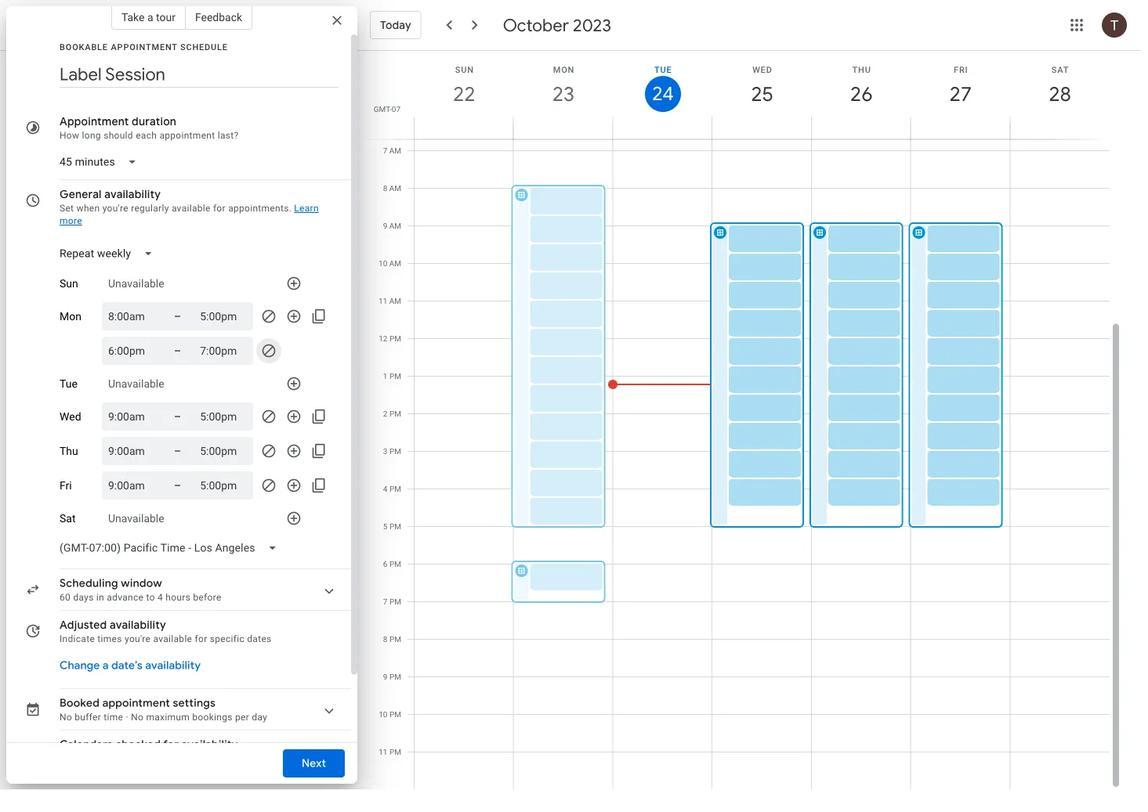 Task type: describe. For each thing, give the bounding box(es) containing it.
pm for 12 pm
[[390, 334, 401, 343]]

2 no from the left
[[131, 713, 144, 724]]

october 2023
[[503, 14, 611, 36]]

gmt-07
[[374, 104, 401, 114]]

date's
[[111, 659, 143, 673]]

End time on Wednesdays text field
[[200, 408, 247, 426]]

10 am
[[379, 259, 401, 268]]

pm for 1 pm
[[390, 372, 401, 381]]

tuesday, october 24, today element
[[645, 76, 681, 112]]

wed 25
[[750, 65, 773, 107]]

tue for tue
[[60, 378, 77, 391]]

24 column header
[[613, 51, 713, 139]]

days
[[73, 593, 94, 604]]

6
[[383, 560, 388, 569]]

23
[[551, 81, 574, 107]]

pm for 3 pm
[[390, 447, 401, 456]]

today button
[[370, 6, 422, 44]]

tour
[[156, 11, 176, 24]]

times
[[97, 634, 122, 645]]

8 pm
[[383, 635, 401, 644]]

learn more link
[[60, 203, 319, 227]]

change a date's availability
[[60, 659, 201, 673]]

october
[[503, 14, 569, 36]]

learn more
[[60, 203, 319, 227]]

Start time on Mondays text field
[[108, 342, 155, 361]]

9 pm
[[383, 673, 401, 682]]

pm for 7 pm
[[390, 597, 401, 607]]

22 column header
[[414, 51, 514, 139]]

11 am
[[379, 296, 401, 306]]

thu 26
[[849, 65, 872, 107]]

11 for 11 am
[[379, 296, 387, 306]]

9 for 9 pm
[[383, 673, 388, 682]]

End time on Mondays text field
[[200, 342, 247, 361]]

wed for wed 25
[[753, 65, 773, 74]]

am for 9 am
[[389, 221, 401, 230]]

specific
[[210, 634, 245, 645]]

27
[[949, 81, 971, 107]]

thu for thu 26
[[853, 65, 871, 74]]

– for thu
[[174, 445, 181, 458]]

2 pm
[[383, 409, 401, 419]]

calendars checked for availability button
[[53, 735, 348, 769]]

26
[[849, 81, 872, 107]]

buffer
[[75, 713, 101, 724]]

pm for 10 pm
[[390, 710, 401, 720]]

appointments.
[[228, 203, 292, 214]]

6 pm
[[383, 560, 401, 569]]

bookable appointment schedule
[[60, 42, 228, 52]]

11 for 11 pm
[[379, 748, 388, 757]]

am for 10 am
[[389, 259, 401, 268]]

0 vertical spatial you're
[[102, 203, 128, 214]]

regularly
[[131, 203, 169, 214]]

day
[[252, 713, 267, 724]]

sun for sun 22
[[455, 65, 474, 74]]

how
[[60, 130, 79, 141]]

1 pm
[[383, 372, 401, 381]]

thursday, october 26 element
[[844, 76, 880, 112]]

next
[[302, 757, 326, 771]]

pm for 9 pm
[[390, 673, 401, 682]]

take
[[121, 11, 145, 24]]

monday, october 23 element
[[546, 76, 582, 112]]

scheduling
[[60, 577, 118, 591]]

duration
[[132, 114, 176, 129]]

5
[[383, 522, 388, 531]]

End time on Fridays text field
[[200, 477, 247, 495]]

in
[[96, 593, 104, 604]]

4 inside scheduling window 60 days in advance to 4 hours before
[[158, 593, 163, 604]]

next button
[[283, 745, 345, 783]]

each
[[136, 130, 157, 141]]

fri 27
[[949, 65, 971, 107]]

adjusted availability indicate times you're available for specific dates
[[60, 618, 272, 645]]

pm for 4 pm
[[390, 484, 401, 494]]

dates
[[247, 634, 272, 645]]

tue for tue 24
[[655, 65, 672, 74]]

advance
[[107, 593, 144, 604]]

available inside adjusted availability indicate times you're available for specific dates
[[153, 634, 192, 645]]

appointment
[[111, 42, 178, 52]]

– for mon
[[174, 310, 181, 323]]

wed for wed
[[60, 411, 81, 424]]

22
[[452, 81, 475, 107]]

sat for sat
[[60, 512, 76, 525]]

sun 22
[[452, 65, 475, 107]]

Start time on Wednesdays text field
[[108, 408, 155, 426]]

appointment inside booked appointment settings no buffer time · no maximum bookings per day
[[102, 697, 170, 711]]

gmt-
[[374, 104, 392, 114]]

4 pm
[[383, 484, 401, 494]]

a for change
[[103, 659, 109, 673]]

feedback
[[195, 11, 242, 24]]

12
[[379, 334, 388, 343]]

per
[[235, 713, 249, 724]]

2023
[[573, 14, 611, 36]]

5 pm
[[383, 522, 401, 531]]

hours
[[166, 593, 191, 604]]

2
[[383, 409, 388, 419]]

26 column header
[[811, 51, 911, 139]]

you're inside adjusted availability indicate times you're available for specific dates
[[125, 634, 151, 645]]

7 for 7 pm
[[383, 597, 388, 607]]

take a tour button
[[111, 5, 186, 30]]

28
[[1048, 81, 1071, 107]]

before
[[193, 593, 222, 604]]

Start time on Mondays text field
[[108, 307, 155, 326]]

unavailable for tue
[[108, 378, 164, 391]]

last?
[[218, 130, 239, 141]]

mon 23
[[551, 65, 575, 107]]

11 pm
[[379, 748, 401, 757]]

window
[[121, 577, 162, 591]]



Task type: locate. For each thing, give the bounding box(es) containing it.
available right the regularly
[[172, 203, 211, 214]]

appointment duration how long should each appointment last?
[[60, 114, 239, 141]]

7 am
[[383, 146, 401, 155]]

time
[[104, 713, 123, 724]]

3 am from the top
[[389, 221, 401, 230]]

10 up "11 am"
[[379, 259, 387, 268]]

27 column header
[[911, 51, 1011, 139]]

1 horizontal spatial tue
[[655, 65, 672, 74]]

unavailable for sat
[[108, 512, 164, 525]]

0 vertical spatial fri
[[954, 65, 969, 74]]

2 – from the top
[[174, 345, 181, 357]]

for inside adjusted availability indicate times you're available for specific dates
[[195, 634, 207, 645]]

change
[[60, 659, 100, 673]]

1 vertical spatial unavailable
[[108, 378, 164, 391]]

schedule
[[180, 42, 228, 52]]

sat inside sat 28
[[1052, 65, 1069, 74]]

fri for fri 27
[[954, 65, 969, 74]]

wed
[[753, 65, 773, 74], [60, 411, 81, 424]]

today
[[380, 18, 411, 32]]

5 – from the top
[[174, 479, 181, 492]]

10 for 10 pm
[[379, 710, 388, 720]]

mon for mon 23
[[553, 65, 575, 74]]

8 am
[[383, 183, 401, 193]]

0 vertical spatial 8
[[383, 183, 387, 193]]

1 horizontal spatial no
[[131, 713, 144, 724]]

2 vertical spatial unavailable
[[108, 512, 164, 525]]

7 for 7 am
[[383, 146, 387, 155]]

for left appointments.
[[213, 203, 226, 214]]

appointment up ·
[[102, 697, 170, 711]]

more
[[60, 216, 82, 227]]

general
[[60, 187, 102, 201]]

10 up 11 pm
[[379, 710, 388, 720]]

am down 9 am
[[389, 259, 401, 268]]

you're up change a date's availability button at the left of page
[[125, 634, 151, 645]]

0 horizontal spatial sat
[[60, 512, 76, 525]]

settings
[[173, 697, 216, 711]]

appointment
[[159, 130, 215, 141], [102, 697, 170, 711]]

1 horizontal spatial fri
[[954, 65, 969, 74]]

– left "end time on fridays" text field at the bottom of page
[[174, 479, 181, 492]]

– right start time on mondays text box
[[174, 310, 181, 323]]

adjusted
[[60, 618, 107, 633]]

1
[[383, 372, 388, 381]]

for left specific
[[195, 634, 207, 645]]

4 right to
[[158, 593, 163, 604]]

11 down 10 pm at the bottom left
[[379, 748, 388, 757]]

fri up friday, october 27 element
[[954, 65, 969, 74]]

7 down 6
[[383, 597, 388, 607]]

change a date's availability button
[[53, 652, 207, 680]]

0 horizontal spatial for
[[163, 738, 179, 753]]

1 horizontal spatial mon
[[553, 65, 575, 74]]

sat for sat 28
[[1052, 65, 1069, 74]]

appointment down duration
[[159, 130, 215, 141]]

0 vertical spatial tue
[[655, 65, 672, 74]]

when
[[76, 203, 100, 214]]

available down hours
[[153, 634, 192, 645]]

2 unavailable from the top
[[108, 378, 164, 391]]

1 horizontal spatial a
[[147, 11, 153, 24]]

0 horizontal spatial 4
[[158, 593, 163, 604]]

available
[[172, 203, 211, 214], [153, 634, 192, 645]]

a inside button
[[147, 11, 153, 24]]

learn
[[294, 203, 319, 214]]

wed up wednesday, october 25 element in the top of the page
[[753, 65, 773, 74]]

should
[[104, 130, 133, 141]]

am up 9 am
[[389, 183, 401, 193]]

calendars checked for availability
[[60, 738, 238, 753]]

Start time on Thursdays text field
[[108, 442, 155, 461]]

grid
[[364, 51, 1123, 791]]

pm down 9 pm
[[390, 710, 401, 720]]

0 vertical spatial a
[[147, 11, 153, 24]]

fri left start time on fridays text field
[[60, 480, 72, 492]]

am for 7 am
[[389, 146, 401, 155]]

fri for fri
[[60, 480, 72, 492]]

you're
[[102, 203, 128, 214], [125, 634, 151, 645]]

unavailable up start time on mondays text box
[[108, 277, 164, 290]]

0 vertical spatial mon
[[553, 65, 575, 74]]

1 vertical spatial sat
[[60, 512, 76, 525]]

2 am from the top
[[389, 183, 401, 193]]

1 vertical spatial 4
[[158, 593, 163, 604]]

pm down 10 pm at the bottom left
[[390, 748, 401, 757]]

sunday, october 22 element
[[446, 76, 482, 112]]

2 10 from the top
[[379, 710, 388, 720]]

4 – from the top
[[174, 445, 181, 458]]

pm right 1 at the top left
[[390, 372, 401, 381]]

2 11 from the top
[[379, 748, 388, 757]]

2 8 from the top
[[383, 635, 388, 644]]

1 vertical spatial 7
[[383, 597, 388, 607]]

1 pm from the top
[[390, 334, 401, 343]]

tue
[[655, 65, 672, 74], [60, 378, 77, 391]]

1 vertical spatial fri
[[60, 480, 72, 492]]

2 7 from the top
[[383, 597, 388, 607]]

8 up 9 am
[[383, 183, 387, 193]]

sat 28
[[1048, 65, 1071, 107]]

tue 24
[[651, 65, 673, 106]]

End time on Mondays text field
[[200, 307, 247, 326]]

None field
[[53, 148, 150, 176], [53, 240, 166, 268], [53, 535, 290, 563], [53, 148, 150, 176], [53, 240, 166, 268], [53, 535, 290, 563]]

a left tour
[[147, 11, 153, 24]]

0 horizontal spatial a
[[103, 659, 109, 673]]

1 horizontal spatial for
[[195, 634, 207, 645]]

0 vertical spatial for
[[213, 203, 226, 214]]

4 up 5
[[383, 484, 388, 494]]

1 – from the top
[[174, 310, 181, 323]]

9 for 9 am
[[383, 221, 387, 230]]

pm up 8 pm
[[390, 597, 401, 607]]

wed inside wed 25
[[753, 65, 773, 74]]

4 inside grid
[[383, 484, 388, 494]]

1 vertical spatial for
[[195, 634, 207, 645]]

appointment inside appointment duration how long should each appointment last?
[[159, 130, 215, 141]]

0 vertical spatial 10
[[379, 259, 387, 268]]

thu
[[853, 65, 871, 74], [60, 445, 78, 458]]

3 pm from the top
[[390, 409, 401, 419]]

End time on Thursdays text field
[[200, 442, 247, 461]]

availability inside adjusted availability indicate times you're available for specific dates
[[110, 618, 166, 633]]

sun up sunday, october 22 element
[[455, 65, 474, 74]]

no down booked
[[60, 713, 72, 724]]

3
[[383, 447, 388, 456]]

1 horizontal spatial sun
[[455, 65, 474, 74]]

thu left the "start time on thursdays" text field
[[60, 445, 78, 458]]

booked appointment settings no buffer time · no maximum bookings per day
[[60, 697, 267, 724]]

8 down 7 pm
[[383, 635, 388, 644]]

4 am from the top
[[389, 259, 401, 268]]

9 pm from the top
[[390, 635, 401, 644]]

– left end time on thursdays text box
[[174, 445, 181, 458]]

mon for mon
[[60, 310, 81, 323]]

sun inside the sun 22
[[455, 65, 474, 74]]

3 pm
[[383, 447, 401, 456]]

0 vertical spatial 4
[[383, 484, 388, 494]]

1 vertical spatial appointment
[[102, 697, 170, 711]]

4 pm from the top
[[390, 447, 401, 456]]

11 pm from the top
[[390, 710, 401, 720]]

to
[[146, 593, 155, 604]]

5 am from the top
[[389, 296, 401, 306]]

0 vertical spatial 7
[[383, 146, 387, 155]]

1 vertical spatial a
[[103, 659, 109, 673]]

1 vertical spatial wed
[[60, 411, 81, 424]]

9 am
[[383, 221, 401, 230]]

7 up 8 am
[[383, 146, 387, 155]]

1 horizontal spatial sat
[[1052, 65, 1069, 74]]

0 vertical spatial available
[[172, 203, 211, 214]]

sun
[[455, 65, 474, 74], [60, 277, 78, 290]]

wed left start time on wednesdays text box
[[60, 411, 81, 424]]

1 horizontal spatial wed
[[753, 65, 773, 74]]

pm right 5
[[390, 522, 401, 531]]

set when you're regularly available for appointments.
[[60, 203, 292, 214]]

mon up monday, october 23 "element"
[[553, 65, 575, 74]]

3 – from the top
[[174, 410, 181, 423]]

pm for 2 pm
[[390, 409, 401, 419]]

0 horizontal spatial thu
[[60, 445, 78, 458]]

0 vertical spatial wed
[[753, 65, 773, 74]]

am for 8 am
[[389, 183, 401, 193]]

am for 11 am
[[389, 296, 401, 306]]

2 horizontal spatial for
[[213, 203, 226, 214]]

pm for 8 pm
[[390, 635, 401, 644]]

a inside button
[[103, 659, 109, 673]]

1 vertical spatial 11
[[379, 748, 388, 757]]

1 vertical spatial thu
[[60, 445, 78, 458]]

6 pm from the top
[[390, 522, 401, 531]]

pm for 5 pm
[[390, 522, 401, 531]]

unavailable for sun
[[108, 277, 164, 290]]

thu for thu
[[60, 445, 78, 458]]

3 unavailable from the top
[[108, 512, 164, 525]]

fri inside the fri 27
[[954, 65, 969, 74]]

0 vertical spatial 11
[[379, 296, 387, 306]]

sat up the "saturday, october 28" 'element'
[[1052, 65, 1069, 74]]

28 column header
[[1010, 51, 1110, 139]]

10 for 10 am
[[379, 259, 387, 268]]

pm right the 12
[[390, 334, 401, 343]]

am up 12 pm
[[389, 296, 401, 306]]

0 horizontal spatial no
[[60, 713, 72, 724]]

pm down 8 pm
[[390, 673, 401, 682]]

12 pm from the top
[[390, 748, 401, 757]]

pm down 7 pm
[[390, 635, 401, 644]]

set
[[60, 203, 74, 214]]

am
[[389, 146, 401, 155], [389, 183, 401, 193], [389, 221, 401, 230], [389, 259, 401, 268], [389, 296, 401, 306]]

friday, october 27 element
[[943, 76, 979, 112]]

for inside dropdown button
[[163, 738, 179, 753]]

unavailable down start time on fridays text field
[[108, 512, 164, 525]]

25 column header
[[712, 51, 812, 139]]

no
[[60, 713, 72, 724], [131, 713, 144, 724]]

– for fri
[[174, 479, 181, 492]]

1 vertical spatial tue
[[60, 378, 77, 391]]

1 no from the left
[[60, 713, 72, 724]]

8
[[383, 183, 387, 193], [383, 635, 388, 644]]

2 pm from the top
[[390, 372, 401, 381]]

–
[[174, 310, 181, 323], [174, 345, 181, 357], [174, 410, 181, 423], [174, 445, 181, 458], [174, 479, 181, 492]]

2 9 from the top
[[383, 673, 388, 682]]

60
[[60, 593, 71, 604]]

pm right '2'
[[390, 409, 401, 419]]

9 up 10 pm at the bottom left
[[383, 673, 388, 682]]

1 11 from the top
[[379, 296, 387, 306]]

thu inside thu 26
[[853, 65, 871, 74]]

availability down bookings
[[181, 738, 238, 753]]

am up 8 am
[[389, 146, 401, 155]]

7 pm
[[383, 597, 401, 607]]

25
[[750, 81, 773, 107]]

11
[[379, 296, 387, 306], [379, 748, 388, 757]]

0 horizontal spatial tue
[[60, 378, 77, 391]]

1 9 from the top
[[383, 221, 387, 230]]

sat up scheduling
[[60, 512, 76, 525]]

1 horizontal spatial thu
[[853, 65, 871, 74]]

0 vertical spatial sun
[[455, 65, 474, 74]]

a for take
[[147, 11, 153, 24]]

bookable
[[60, 42, 108, 52]]

pm up "5 pm"
[[390, 484, 401, 494]]

1 vertical spatial 10
[[379, 710, 388, 720]]

availability up the regularly
[[104, 187, 161, 201]]

mon inside mon 23
[[553, 65, 575, 74]]

1 vertical spatial available
[[153, 634, 192, 645]]

7 pm from the top
[[390, 560, 401, 569]]

availability inside dropdown button
[[181, 738, 238, 753]]

0 vertical spatial appointment
[[159, 130, 215, 141]]

5 pm from the top
[[390, 484, 401, 494]]

pm for 6 pm
[[390, 560, 401, 569]]

1 8 from the top
[[383, 183, 387, 193]]

0 horizontal spatial mon
[[60, 310, 81, 323]]

– for wed
[[174, 410, 181, 423]]

thu up "thursday, october 26" element
[[853, 65, 871, 74]]

10 pm from the top
[[390, 673, 401, 682]]

0 vertical spatial 9
[[383, 221, 387, 230]]

– right start time on wednesdays text box
[[174, 410, 181, 423]]

checked
[[115, 738, 161, 753]]

– right start time on mondays text field
[[174, 345, 181, 357]]

a left date's
[[103, 659, 109, 673]]

sun for sun
[[60, 277, 78, 290]]

am down 8 am
[[389, 221, 401, 230]]

no right ·
[[131, 713, 144, 724]]

1 vertical spatial 9
[[383, 673, 388, 682]]

1 7 from the top
[[383, 146, 387, 155]]

feedback button
[[186, 5, 253, 30]]

1 horizontal spatial 4
[[383, 484, 388, 494]]

0 vertical spatial sat
[[1052, 65, 1069, 74]]

take a tour
[[121, 11, 176, 24]]

booked
[[60, 697, 100, 711]]

·
[[126, 713, 128, 724]]

1 10 from the top
[[379, 259, 387, 268]]

you're down general availability on the top
[[102, 203, 128, 214]]

maximum
[[146, 713, 190, 724]]

8 for 8 pm
[[383, 635, 388, 644]]

0 vertical spatial thu
[[853, 65, 871, 74]]

1 unavailable from the top
[[108, 277, 164, 290]]

availability down to
[[110, 618, 166, 633]]

10 pm
[[379, 710, 401, 720]]

1 am from the top
[[389, 146, 401, 155]]

pm right 6
[[390, 560, 401, 569]]

9 up 10 am
[[383, 221, 387, 230]]

11 up the 12
[[379, 296, 387, 306]]

8 for 8 am
[[383, 183, 387, 193]]

scheduling window 60 days in advance to 4 hours before
[[60, 577, 222, 604]]

unavailable down start time on mondays text field
[[108, 378, 164, 391]]

23 column header
[[513, 51, 613, 139]]

1 vertical spatial mon
[[60, 310, 81, 323]]

indicate
[[60, 634, 95, 645]]

1 vertical spatial you're
[[125, 634, 151, 645]]

0 horizontal spatial sun
[[60, 277, 78, 290]]

07
[[392, 104, 401, 114]]

4
[[383, 484, 388, 494], [158, 593, 163, 604]]

Add title text field
[[60, 63, 339, 86]]

pm for 11 pm
[[390, 748, 401, 757]]

saturday, october 28 element
[[1042, 76, 1078, 112]]

pm right 3
[[390, 447, 401, 456]]

availability inside button
[[145, 659, 201, 673]]

pm
[[390, 334, 401, 343], [390, 372, 401, 381], [390, 409, 401, 419], [390, 447, 401, 456], [390, 484, 401, 494], [390, 522, 401, 531], [390, 560, 401, 569], [390, 597, 401, 607], [390, 635, 401, 644], [390, 673, 401, 682], [390, 710, 401, 720], [390, 748, 401, 757]]

general availability
[[60, 187, 161, 201]]

sat
[[1052, 65, 1069, 74], [60, 512, 76, 525]]

long
[[82, 130, 101, 141]]

0 horizontal spatial wed
[[60, 411, 81, 424]]

mon
[[553, 65, 575, 74], [60, 310, 81, 323]]

Start time on Fridays text field
[[108, 477, 155, 495]]

24
[[651, 82, 673, 106]]

0 vertical spatial unavailable
[[108, 277, 164, 290]]

tue inside tue 24
[[655, 65, 672, 74]]

bookings
[[192, 713, 233, 724]]

mon left start time on mondays text box
[[60, 310, 81, 323]]

availability
[[104, 187, 161, 201], [110, 618, 166, 633], [145, 659, 201, 673], [181, 738, 238, 753]]

sun down "more" at the left of the page
[[60, 277, 78, 290]]

1 vertical spatial sun
[[60, 277, 78, 290]]

1 vertical spatial 8
[[383, 635, 388, 644]]

8 pm from the top
[[390, 597, 401, 607]]

availability down adjusted availability indicate times you're available for specific dates
[[145, 659, 201, 673]]

wednesday, october 25 element
[[744, 76, 780, 112]]

12 pm
[[379, 334, 401, 343]]

grid containing 22
[[364, 51, 1123, 791]]

for down "maximum" on the bottom left of the page
[[163, 738, 179, 753]]

0 horizontal spatial fri
[[60, 480, 72, 492]]

2 vertical spatial for
[[163, 738, 179, 753]]

appointment
[[60, 114, 129, 129]]



Task type: vqa. For each thing, say whether or not it's contained in the screenshot.
second Unavailable from the bottom of the page
yes



